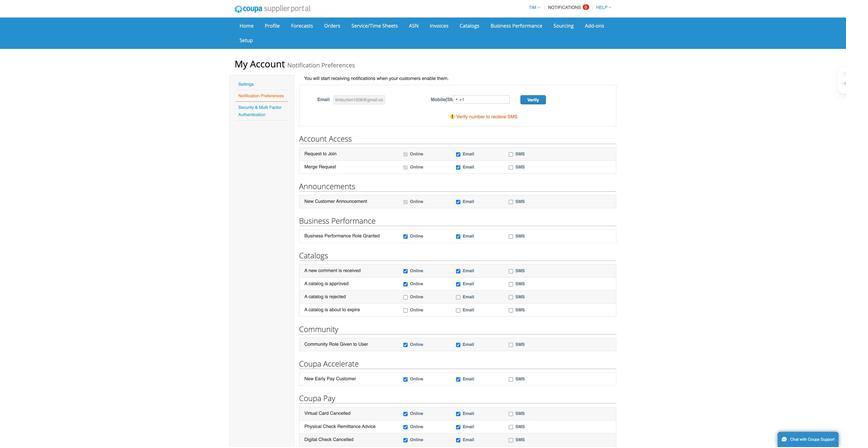 Task type: vqa. For each thing, say whether or not it's contained in the screenshot.
Telephone Country Code FIELD
yes



Task type: describe. For each thing, give the bounding box(es) containing it.
coupa supplier portal image
[[230, 1, 315, 18]]



Task type: locate. For each thing, give the bounding box(es) containing it.
navigation
[[526, 1, 612, 14]]

None checkbox
[[509, 152, 514, 157], [404, 166, 408, 170], [456, 166, 461, 170], [509, 166, 514, 170], [404, 200, 408, 204], [509, 200, 514, 204], [456, 235, 461, 239], [456, 269, 461, 274], [509, 269, 514, 274], [404, 282, 408, 287], [456, 296, 461, 300], [509, 296, 514, 300], [509, 343, 514, 348], [509, 378, 514, 382], [404, 412, 408, 417], [456, 412, 461, 417], [509, 412, 514, 417], [404, 425, 408, 430], [456, 425, 461, 430], [509, 425, 514, 430], [456, 439, 461, 443], [509, 439, 514, 443], [509, 152, 514, 157], [404, 166, 408, 170], [456, 166, 461, 170], [509, 166, 514, 170], [404, 200, 408, 204], [509, 200, 514, 204], [456, 235, 461, 239], [456, 269, 461, 274], [509, 269, 514, 274], [404, 282, 408, 287], [456, 296, 461, 300], [509, 296, 514, 300], [509, 343, 514, 348], [509, 378, 514, 382], [404, 412, 408, 417], [456, 412, 461, 417], [509, 412, 514, 417], [404, 425, 408, 430], [456, 425, 461, 430], [509, 425, 514, 430], [456, 439, 461, 443], [509, 439, 514, 443]]

None checkbox
[[404, 152, 408, 157], [456, 152, 461, 157], [456, 200, 461, 204], [404, 235, 408, 239], [509, 235, 514, 239], [404, 269, 408, 274], [456, 282, 461, 287], [509, 282, 514, 287], [404, 296, 408, 300], [404, 309, 408, 313], [456, 309, 461, 313], [509, 309, 514, 313], [404, 343, 408, 348], [456, 343, 461, 348], [404, 378, 408, 382], [456, 378, 461, 382], [404, 439, 408, 443], [404, 152, 408, 157], [456, 152, 461, 157], [456, 200, 461, 204], [404, 235, 408, 239], [509, 235, 514, 239], [404, 269, 408, 274], [456, 282, 461, 287], [509, 282, 514, 287], [404, 296, 408, 300], [404, 309, 408, 313], [456, 309, 461, 313], [509, 309, 514, 313], [404, 343, 408, 348], [456, 343, 461, 348], [404, 378, 408, 382], [456, 378, 461, 382], [404, 439, 408, 443]]

Telephone country code field
[[453, 96, 460, 104]]

telephone country code image
[[456, 99, 458, 100]]

None text field
[[334, 95, 385, 105]]

+1 201-555-0123 text field
[[453, 95, 510, 104]]



